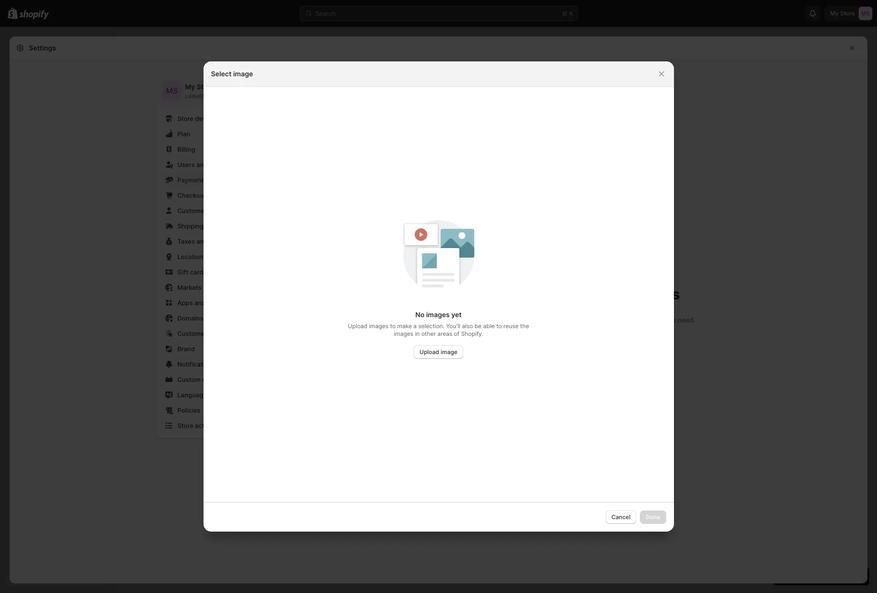 Task type: vqa. For each thing, say whether or not it's contained in the screenshot.
Markets Link in the left of the page
yes



Task type: locate. For each thing, give the bounding box(es) containing it.
ms button
[[162, 81, 181, 100]]

at
[[576, 286, 590, 303]]

brand link
[[162, 343, 289, 356]]

there's
[[461, 286, 513, 303]]

in down a
[[415, 330, 420, 338]]

the inside the upload images to make a selection. you'll also be able to reuse the images in other areas of shopify.
[[521, 323, 530, 330]]

billing link
[[162, 143, 289, 156]]

store up plan
[[178, 115, 194, 123]]

gift cards
[[178, 269, 207, 276]]

customer down checkout
[[178, 207, 207, 215]]

1 horizontal spatial image
[[441, 349, 458, 356]]

1 horizontal spatial upload
[[420, 349, 440, 356]]

2 horizontal spatial to
[[625, 316, 631, 325]]

in inside :r7g: dialog
[[394, 259, 399, 266]]

no images yet
[[416, 311, 462, 319]]

image inside button
[[441, 349, 458, 356]]

notifications link
[[162, 358, 289, 371]]

2 horizontal spatial images
[[427, 311, 450, 319]]

1 vertical spatial images
[[369, 323, 389, 330]]

store up c48e6b.myshopify.com on the top
[[197, 83, 214, 91]]

admin.
[[411, 259, 429, 266]]

what
[[647, 316, 663, 325]]

0 vertical spatial upload
[[348, 323, 368, 330]]

shop settings menu element
[[156, 75, 295, 439]]

cancel button
[[606, 511, 637, 525]]

select
[[211, 70, 232, 78]]

and for permissions
[[197, 161, 208, 169]]

plan
[[178, 130, 190, 138]]

and down customer accounts
[[205, 222, 217, 230]]

shopify.
[[462, 330, 484, 338]]

the left admin.
[[400, 259, 409, 266]]

0 vertical spatial customer
[[178, 207, 207, 215]]

payments
[[178, 176, 207, 184]]

custom data link
[[162, 373, 289, 387]]

1 vertical spatial image
[[441, 349, 458, 356]]

events
[[209, 330, 229, 338]]

store
[[197, 83, 214, 91], [178, 115, 194, 123], [178, 422, 194, 430]]

select image dialog
[[0, 61, 878, 532]]

the inside :r7g: dialog
[[400, 259, 409, 266]]

areas
[[438, 330, 453, 338]]

no
[[516, 286, 534, 303]]

to inside settings dialog
[[625, 316, 631, 325]]

this.
[[490, 259, 501, 266]]

1 vertical spatial in
[[415, 330, 420, 338]]

settings dialog
[[10, 37, 868, 591]]

1 vertical spatial upload
[[420, 349, 440, 356]]

you'll
[[447, 323, 461, 330]]

images
[[427, 311, 450, 319], [369, 323, 389, 330], [394, 330, 414, 338]]

able
[[484, 323, 495, 330]]

select image
[[211, 70, 253, 78]]

in
[[394, 259, 399, 266], [415, 330, 420, 338]]

image down areas
[[441, 349, 458, 356]]

store inside "link"
[[178, 422, 194, 430]]

1 horizontal spatial in
[[415, 330, 420, 338]]

brand
[[178, 345, 195, 353]]

in right the appears
[[394, 259, 399, 266]]

upload images to make a selection. you'll also be able to reuse the images in other areas of shopify.
[[348, 323, 530, 338]]

image for select image
[[233, 70, 253, 78]]

to
[[625, 316, 631, 325], [390, 323, 396, 330], [497, 323, 502, 330]]

and for duties
[[197, 238, 208, 246]]

settings
[[29, 44, 56, 52]]

store
[[355, 259, 369, 266]]

to right able
[[497, 323, 502, 330]]

image
[[233, 70, 253, 78], [441, 349, 458, 356]]

data
[[202, 376, 216, 384]]

1 vertical spatial store
[[178, 115, 194, 123]]

and right the apps
[[195, 299, 206, 307]]

to left make
[[390, 323, 396, 330]]

log
[[219, 422, 228, 430]]

0 horizontal spatial in
[[394, 259, 399, 266]]

billing
[[178, 146, 195, 153]]

try
[[524, 316, 533, 325]]

customer accounts link
[[162, 204, 289, 218]]

1 customer from the top
[[178, 207, 207, 215]]

and right taxes
[[197, 238, 208, 246]]

details
[[195, 115, 215, 123]]

this
[[593, 286, 620, 303]]

locations
[[178, 253, 207, 261]]

upload inside button
[[420, 349, 440, 356]]

customer accounts
[[178, 207, 236, 215]]

store details link
[[162, 112, 289, 125]]

customer down domains
[[178, 330, 207, 338]]

upload inside the upload images to make a selection. you'll also be able to reuse the images in other areas of shopify.
[[348, 323, 368, 330]]

again,
[[534, 316, 553, 325]]

upload for upload images to make a selection. you'll also be able to reuse the images in other areas of shopify.
[[348, 323, 368, 330]]

image right select
[[233, 70, 253, 78]]

1 vertical spatial customer
[[178, 330, 207, 338]]

or
[[555, 316, 562, 325]]

users and permissions link
[[162, 158, 289, 172]]

0 horizontal spatial upload
[[348, 323, 368, 330]]

0 horizontal spatial image
[[233, 70, 253, 78]]

store details
[[178, 115, 215, 123]]

to right bar
[[625, 316, 631, 325]]

images left make
[[369, 323, 389, 330]]

2 customer from the top
[[178, 330, 207, 338]]

0 horizontal spatial images
[[369, 323, 389, 330]]

my store image
[[162, 81, 181, 100]]

need.
[[678, 316, 696, 325]]

policies link
[[162, 404, 289, 418]]

you
[[665, 316, 676, 325]]

upload down other
[[420, 349, 440, 356]]

the right reuse
[[521, 323, 530, 330]]

images down make
[[394, 330, 414, 338]]

simplified illustration of the shopify admin with a 404. image
[[336, 246, 451, 362]]

use
[[564, 316, 575, 325]]

payments link
[[162, 173, 289, 187]]

2 vertical spatial store
[[178, 422, 194, 430]]

image for upload image
[[441, 349, 458, 356]]

customer for customer events
[[178, 330, 207, 338]]

and right users
[[197, 161, 208, 169]]

store down policies
[[178, 422, 194, 430]]

customize
[[298, 259, 327, 266]]

0 vertical spatial store
[[197, 83, 214, 91]]

c48e6b.myshopify.com
[[185, 93, 249, 100]]

taxes and duties
[[178, 238, 228, 246]]

0 vertical spatial image
[[233, 70, 253, 78]]

0 vertical spatial images
[[427, 311, 450, 319]]

1 horizontal spatial to
[[497, 323, 502, 330]]

images up 'selection.' at bottom
[[427, 311, 450, 319]]

0 vertical spatial in
[[394, 259, 399, 266]]

bar
[[613, 316, 623, 325]]

upload
[[348, 323, 368, 330], [420, 349, 440, 356]]

upload left make
[[348, 323, 368, 330]]

and
[[197, 161, 208, 169], [205, 222, 217, 230], [197, 238, 208, 246], [195, 299, 206, 307], [510, 316, 522, 325]]

store for store details
[[178, 115, 194, 123]]

1 horizontal spatial images
[[394, 330, 414, 338]]



Task type: describe. For each thing, give the bounding box(es) containing it.
see
[[478, 259, 488, 266]]

selection.
[[419, 323, 445, 330]]

yet
[[452, 311, 462, 319]]

customers
[[431, 259, 460, 266]]

in inside the upload images to make a selection. you'll also be able to reuse the images in other areas of shopify.
[[415, 330, 420, 338]]

checkout link
[[162, 189, 289, 202]]

languages link
[[162, 389, 289, 402]]

cancel
[[612, 514, 631, 521]]

users
[[178, 161, 195, 169]]

domains link
[[162, 312, 289, 325]]

notifications
[[178, 361, 216, 369]]

users and permissions
[[178, 161, 246, 169]]

upload image
[[420, 349, 458, 356]]

the right use
[[577, 316, 587, 325]]

customer events
[[178, 330, 229, 338]]

custom data
[[178, 376, 216, 384]]

apps
[[178, 299, 193, 307]]

policies
[[178, 407, 200, 415]]

store activity log link
[[162, 419, 289, 433]]

custom
[[178, 376, 201, 384]]

other
[[422, 330, 436, 338]]

images for upload
[[369, 323, 389, 330]]

gift
[[178, 269, 189, 276]]

my store c48e6b.myshopify.com
[[185, 83, 249, 100]]

sales
[[207, 299, 223, 307]]

accounts
[[209, 207, 236, 215]]

shipping
[[178, 222, 204, 230]]

duties
[[210, 238, 228, 246]]

check the url and try again, or use the search bar to find what you need.
[[461, 316, 696, 325]]

find
[[633, 316, 645, 325]]

2 vertical spatial images
[[394, 330, 414, 338]]

0 horizontal spatial to
[[390, 323, 396, 330]]

permissions
[[209, 161, 246, 169]]

customize how your store appears in the admin. customers won't see this.
[[298, 259, 501, 266]]

make
[[398, 323, 412, 330]]

also
[[462, 323, 473, 330]]

check
[[461, 316, 481, 325]]

be
[[475, 323, 482, 330]]

upload for upload image
[[420, 349, 440, 356]]

shipping and delivery
[[178, 222, 242, 230]]

channels
[[225, 299, 252, 307]]

and left the try
[[510, 316, 522, 325]]

⌘ k
[[562, 10, 574, 17]]

shipping and delivery link
[[162, 220, 289, 233]]

and for delivery
[[205, 222, 217, 230]]

won't
[[462, 259, 477, 266]]

your
[[341, 259, 353, 266]]

upload image button
[[414, 346, 464, 359]]

gift cards link
[[162, 266, 289, 279]]

locations link
[[162, 250, 289, 264]]

domains
[[178, 315, 204, 322]]

delivery
[[218, 222, 242, 230]]

plan link
[[162, 127, 289, 141]]

shopify image
[[19, 10, 49, 20]]

no
[[416, 311, 425, 319]]

apps and sales channels link
[[162, 296, 289, 310]]

search
[[589, 316, 611, 325]]

of
[[454, 330, 460, 338]]

and for sales
[[195, 299, 206, 307]]

address
[[624, 286, 681, 303]]

reuse
[[504, 323, 519, 330]]

customer events link
[[162, 327, 289, 341]]

⌘
[[562, 10, 568, 17]]

markets link
[[162, 281, 289, 295]]

cards
[[190, 269, 207, 276]]

page
[[538, 286, 573, 303]]

markets
[[178, 284, 202, 292]]

the right be
[[483, 316, 493, 325]]

languages
[[178, 392, 210, 399]]

taxes
[[178, 238, 195, 246]]

there's no page at this address
[[461, 286, 681, 303]]

store activity log
[[178, 422, 228, 430]]

customer for customer accounts
[[178, 207, 207, 215]]

my
[[185, 83, 195, 91]]

apps and sales channels
[[178, 299, 252, 307]]

images for no
[[427, 311, 450, 319]]

url
[[495, 316, 508, 325]]

store inside my store c48e6b.myshopify.com
[[197, 83, 214, 91]]

k
[[570, 10, 574, 17]]

search
[[315, 10, 336, 17]]

taxes and duties link
[[162, 235, 289, 248]]

store for store activity log
[[178, 422, 194, 430]]

checkout
[[178, 192, 206, 199]]

a
[[414, 323, 417, 330]]

:r7g: dialog
[[0, 242, 878, 352]]



